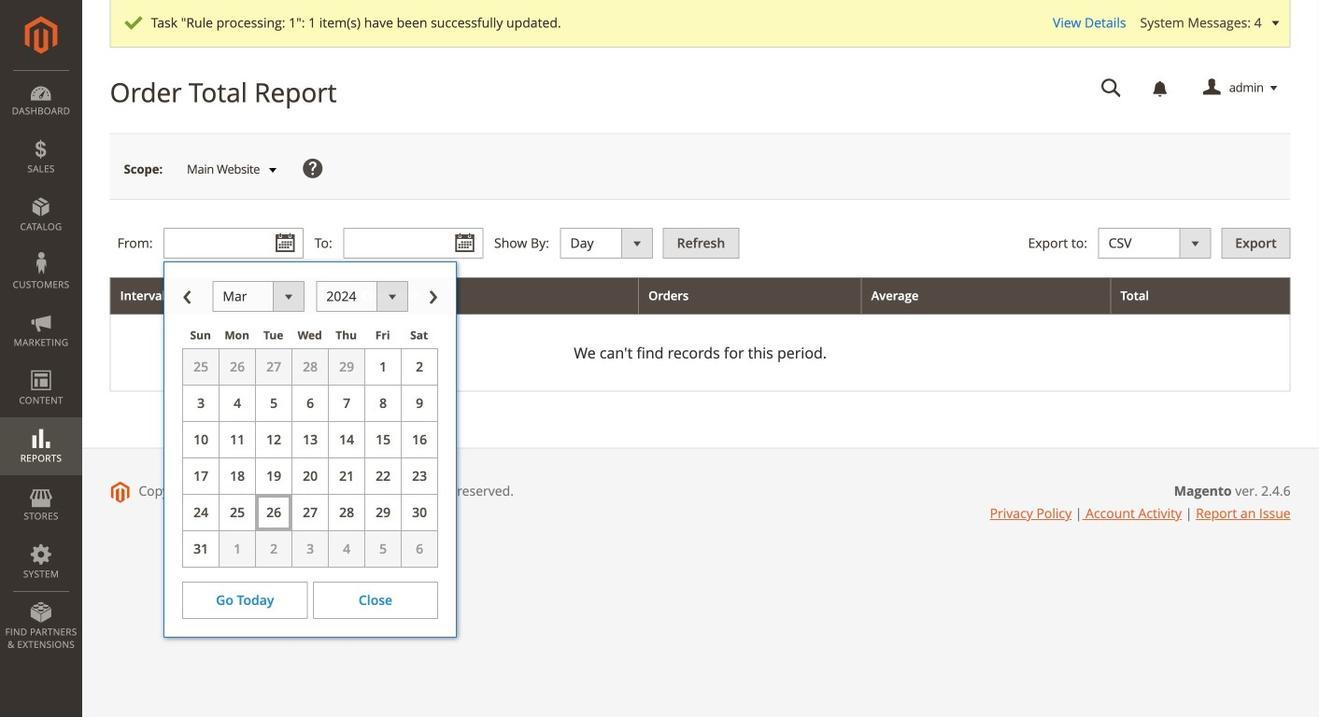 Task type: locate. For each thing, give the bounding box(es) containing it.
None text field
[[343, 228, 483, 259]]

magento admin panel image
[[25, 16, 57, 54]]

menu bar
[[0, 70, 82, 661]]

None text field
[[1088, 72, 1135, 105], [164, 228, 304, 259], [1088, 72, 1135, 105], [164, 228, 304, 259]]



